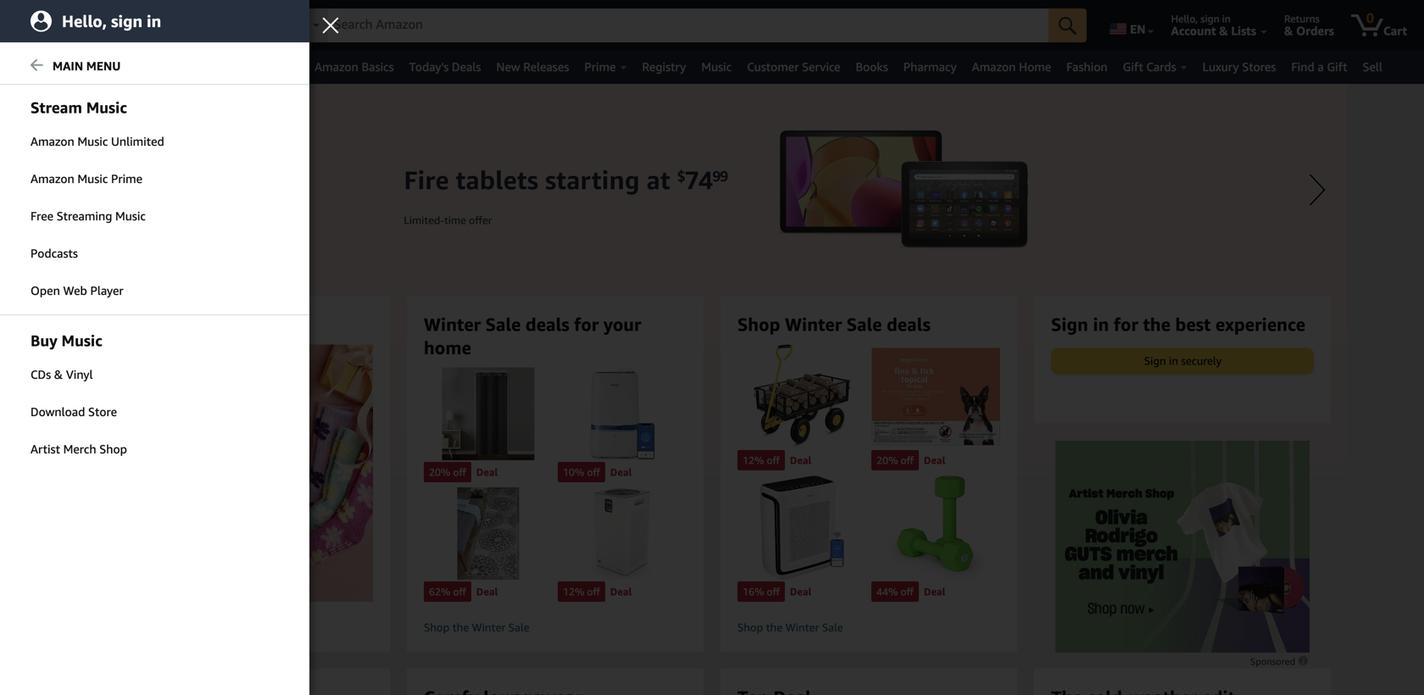 Task type: locate. For each thing, give the bounding box(es) containing it.
download
[[31, 405, 85, 419]]

sign in for the best experience
[[1051, 314, 1305, 335]]

1 horizontal spatial for
[[1114, 314, 1138, 335]]

10%
[[563, 466, 584, 478]]

main menu link
[[0, 48, 309, 85]]

1 vertical spatial prime
[[111, 172, 142, 186]]

deal for rugshop modern floral circles design for living room,bedroom,home office,kitchen non shedding runner rug 2' x 7' 2" gray image
[[476, 586, 498, 598]]

deal right the 16% off
[[790, 586, 812, 598]]

1 horizontal spatial 20%
[[876, 454, 898, 466]]

customer service
[[747, 60, 840, 74]]

gift left the cards
[[1123, 60, 1143, 74]]

all button
[[9, 51, 59, 84]]

none search field inside navigation navigation
[[283, 8, 1087, 44]]

artist merch shop link
[[0, 431, 309, 467]]

off for levoit air purifiers for home large room up to 1900 ft² in 1 hr with washable filters, air quality monitor, smart wifi, hepa filter captures allergies, pet hair, smoke, pollen in bedroom, vital 200s image
[[767, 586, 780, 598]]

1 horizontal spatial &
[[1219, 24, 1228, 38]]

find a gift
[[1291, 60, 1347, 74]]

off right 10% in the bottom of the page
[[587, 466, 600, 478]]

sale
[[219, 314, 255, 335], [485, 314, 521, 335], [847, 314, 882, 335], [508, 621, 529, 634], [822, 621, 843, 634]]

returns
[[1284, 13, 1320, 25]]

1 shop the winter sale from the left
[[424, 621, 529, 634]]

shop down open web player link
[[110, 314, 153, 335]]

0 horizontal spatial shop the winter sale
[[424, 621, 529, 634]]

a
[[1318, 60, 1324, 74]]

amazon
[[315, 60, 358, 74], [972, 60, 1016, 74], [31, 134, 74, 148], [31, 172, 74, 186]]

sign inside sign in securely link
[[1144, 354, 1166, 367]]

orders
[[1296, 24, 1334, 38]]

en
[[1130, 22, 1146, 36]]

2 shop the winter sale from the left
[[737, 621, 843, 634]]

hello, sign in up "menu"
[[62, 11, 161, 31]]

music down search amazon text box
[[701, 60, 732, 74]]

player
[[90, 284, 123, 298]]

music inside navigation navigation
[[701, 60, 732, 74]]

delivering to mahwah 07430 update location
[[130, 13, 263, 38]]

amazon inside amazon music unlimited link
[[31, 134, 74, 148]]

prime right releases
[[584, 60, 616, 74]]

deal down kenmore pm3020 air purifiers with h13 true hepa filter, covers up to 1500 sq.foot, 24db silentclean 3-stage hepa filtration system, 5 speeds for home large room, kitchens & bedroom image
[[610, 586, 632, 598]]

shop
[[110, 314, 153, 335], [737, 314, 780, 335], [99, 442, 127, 456], [424, 621, 449, 634], [737, 621, 763, 634]]

0 horizontal spatial shop the winter sale link
[[424, 621, 687, 635]]

12% off down kenmore pm3020 air purifiers with h13 true hepa filter, covers up to 1500 sq.foot, 24db silentclean 3-stage hepa filtration system, 5 speeds for home large room, kitchens & bedroom image
[[563, 586, 600, 598]]

1 horizontal spatial the
[[766, 621, 783, 634]]

all
[[36, 60, 51, 74]]

shop winter sale deals down open web player link
[[110, 314, 303, 335]]

new releases link
[[489, 55, 577, 79]]

amazon home link
[[964, 55, 1059, 79]]

hello,
[[62, 11, 107, 31], [1171, 13, 1198, 25]]

62%
[[429, 586, 450, 598]]

en link
[[1100, 4, 1162, 47]]

luxury
[[1203, 60, 1239, 74]]

open web player
[[31, 284, 123, 298]]

None search field
[[283, 8, 1087, 44]]

pharmacy link
[[896, 55, 964, 79]]

deal right 44% off
[[924, 586, 945, 598]]

deal down amazon basics flea and tick topical treatment for small dogs (5 -22 pounds), 6 count (previously solimo) image
[[924, 454, 945, 466]]

Search Amazon text field
[[327, 9, 1049, 42]]

open web player link
[[0, 273, 309, 309]]

12% off for "vevor steel garden cart, heavy duty 900 lbs capacity, with removable mesh sides to convert into flatbed, utility metal wagon with 180° rotating handle and 10 in tires, perfect for farm, yard" image
[[743, 454, 780, 466]]

levoit air purifiers for home large room up to 1900 ft² in 1 hr with washable filters, air quality monitor, smart wifi, hepa filter captures allergies, pet hair, smoke, pollen in bedroom, vital 200s image
[[737, 476, 866, 580]]

store
[[88, 405, 117, 419]]

shop the winter sale link for shop winter sale deals
[[737, 621, 1000, 635]]

customer service link
[[739, 55, 848, 79]]

12% down "vevor steel garden cart, heavy duty 900 lbs capacity, with removable mesh sides to convert into flatbed, utility metal wagon with 180° rotating handle and 10 in tires, perfect for farm, yard" image
[[743, 454, 764, 466]]

for inside winter sale deals for your home
[[574, 314, 599, 335]]

off
[[767, 454, 780, 466], [901, 454, 914, 466], [453, 466, 466, 478], [587, 466, 600, 478], [453, 586, 466, 598], [587, 586, 600, 598], [767, 586, 780, 598], [901, 586, 914, 598]]

menu
[[86, 59, 121, 73]]

shop the winter sale for shop winter sale deals
[[737, 621, 843, 634]]

off right 44% at bottom right
[[901, 586, 914, 598]]

0 vertical spatial 12%
[[743, 454, 764, 466]]

None submit
[[1049, 8, 1087, 42]]

releases
[[523, 60, 569, 74]]

1 for from the left
[[574, 314, 599, 335]]

20% down amazon basics flea and tick topical treatment for small dogs (5 -22 pounds), 6 count (previously solimo) image
[[876, 454, 898, 466]]

0 vertical spatial 12% off
[[743, 454, 780, 466]]

registry link
[[634, 55, 694, 79]]

deal down "vevor steel garden cart, heavy duty 900 lbs capacity, with removable mesh sides to convert into flatbed, utility metal wagon with 180° rotating handle and 10 in tires, perfect for farm, yard" image
[[790, 454, 812, 466]]

& for returns
[[1284, 24, 1293, 38]]

0 vertical spatial sign
[[1051, 314, 1088, 335]]

0 horizontal spatial shop winter sale deals
[[110, 314, 303, 335]]

off down "vevor steel garden cart, heavy duty 900 lbs capacity, with removable mesh sides to convert into flatbed, utility metal wagon with 180° rotating handle and 10 in tires, perfect for farm, yard" image
[[767, 454, 780, 466]]

sign for sign in for the best experience
[[1051, 314, 1088, 335]]

1 vertical spatial 12% off
[[563, 586, 600, 598]]

0 horizontal spatial gift
[[1123, 60, 1143, 74]]

0 vertical spatial music
[[86, 98, 127, 117]]

1 horizontal spatial hello,
[[1171, 13, 1198, 25]]

2 horizontal spatial deals
[[887, 314, 931, 335]]

amazon down stream
[[31, 134, 74, 148]]

2 horizontal spatial &
[[1284, 24, 1293, 38]]

1 horizontal spatial shop winter sale deals
[[737, 314, 931, 335]]

0 horizontal spatial 12% off
[[563, 586, 600, 598]]

12% for kenmore pm3020 air purifiers with h13 true hepa filter, covers up to 1500 sq.foot, 24db silentclean 3-stage hepa filtration system, 5 speeds for home large room, kitchens & bedroom image
[[563, 586, 584, 598]]

0 horizontal spatial 12%
[[563, 586, 584, 598]]

0 horizontal spatial &
[[54, 367, 63, 381]]

deal for levoit air purifiers for home large room up to 1900 ft² in 1 hr with washable filters, air quality monitor, smart wifi, hepa filter captures allergies, pet hair, smoke, pollen in bedroom, vital 200s image
[[790, 586, 812, 598]]

shop right merch
[[99, 442, 127, 456]]

books
[[856, 60, 888, 74]]

0 vertical spatial prime
[[584, 60, 616, 74]]

levoit 4l smart cool mist humidifier for home bedroom with essential oils, customize humidity for baby & plants, app & voice control, schedule, timer, last up to 40hrs, whisper quiet, handle design image
[[558, 368, 687, 460]]

prime inside amazon music prime "link"
[[111, 172, 142, 186]]

kenmore pm3020 air purifiers with h13 true hepa filter, covers up to 1500 sq.foot, 24db silentclean 3-stage hepa filtration system, 5 speeds for home large room, kitchens & bedroom image
[[558, 487, 687, 580]]

today's deals
[[409, 60, 481, 74]]

the for winter sale deals for your home
[[452, 621, 469, 634]]

0 horizontal spatial sign
[[1051, 314, 1088, 335]]

1 horizontal spatial 20% off
[[876, 454, 914, 466]]

sign left lists
[[1201, 13, 1219, 25]]

amazon inside amazon music prime "link"
[[31, 172, 74, 186]]

44% off
[[876, 586, 914, 598]]

shop winter sale deals up "vevor steel garden cart, heavy duty 900 lbs capacity, with removable mesh sides to convert into flatbed, utility metal wagon with 180° rotating handle and 10 in tires, perfect for farm, yard" image
[[737, 314, 931, 335]]

20% off down amazon basics flea and tick topical treatment for small dogs (5 -22 pounds), 6 count (previously solimo) image
[[876, 454, 914, 466]]

&
[[1219, 24, 1228, 38], [1284, 24, 1293, 38], [54, 367, 63, 381]]

music up free streaming music
[[77, 172, 108, 186]]

shop winter sale deals
[[110, 314, 303, 335], [737, 314, 931, 335]]

fashion
[[1066, 60, 1108, 74]]

1 vertical spatial 12%
[[563, 586, 584, 598]]

hello, sign in left lists
[[1171, 13, 1231, 25]]

0 horizontal spatial deals
[[259, 314, 303, 335]]

20% off down joydeco door curtain closet door, closet curtain for open closet, closet curtains for bedroom closet door, door curtains for doorways privacy bedroom(40wx78l) image
[[429, 466, 466, 478]]

shop down 16%
[[737, 621, 763, 634]]

off for kenmore pm3020 air purifiers with h13 true hepa filter, covers up to 1500 sq.foot, 24db silentclean 3-stage hepa filtration system, 5 speeds for home large room, kitchens & bedroom image
[[587, 586, 600, 598]]

prime
[[584, 60, 616, 74], [111, 172, 142, 186]]

music
[[86, 98, 127, 117], [61, 331, 102, 350]]

deals inside winter sale deals for your home
[[525, 314, 569, 335]]

music up vinyl
[[61, 331, 102, 350]]

hello, up main menu
[[62, 11, 107, 31]]

20% down joydeco door curtain closet door, closet curtain for open closet, closet curtains for bedroom closet door, door curtains for doorways privacy bedroom(40wx78l) image
[[429, 466, 450, 478]]

2 for from the left
[[1114, 314, 1138, 335]]

buy
[[31, 331, 57, 350]]

& left orders
[[1284, 24, 1293, 38]]

amazon for amazon music prime
[[31, 172, 74, 186]]

sell link
[[1355, 55, 1390, 79]]

12% off down "vevor steel garden cart, heavy duty 900 lbs capacity, with removable mesh sides to convert into flatbed, utility metal wagon with 180° rotating handle and 10 in tires, perfect for farm, yard" image
[[743, 454, 780, 466]]

free streaming music link
[[0, 198, 309, 234]]

sign for sign in securely
[[1144, 354, 1166, 367]]

today's deals link
[[401, 55, 489, 79]]

16% off
[[743, 586, 780, 598]]

1 horizontal spatial deals
[[525, 314, 569, 335]]

deal right 62% off
[[476, 586, 498, 598]]

1 horizontal spatial prime
[[584, 60, 616, 74]]

open
[[31, 284, 60, 298]]

cds & vinyl
[[31, 367, 93, 381]]

sponsored ad element
[[1055, 441, 1310, 653]]

deal for amazon basics flea and tick topical treatment for small dogs (5 -22 pounds), 6 count (previously solimo) image
[[924, 454, 945, 466]]

prime down unlimited
[[111, 172, 142, 186]]

& left lists
[[1219, 24, 1228, 38]]

amazon for amazon home
[[972, 60, 1016, 74]]

the down the 16% off
[[766, 621, 783, 634]]

for left best
[[1114, 314, 1138, 335]]

amazon left the 'basics'
[[315, 60, 358, 74]]

main menu
[[53, 59, 121, 73]]

off down joydeco door curtain closet door, closet curtain for open closet, closet curtains for bedroom closet door, door curtains for doorways privacy bedroom(40wx78l) image
[[453, 466, 466, 478]]

free
[[31, 209, 53, 223]]

deal down joydeco door curtain closet door, closet curtain for open closet, closet curtains for bedroom closet door, door curtains for doorways privacy bedroom(40wx78l) image
[[476, 466, 498, 478]]

20% off
[[876, 454, 914, 466], [429, 466, 466, 478]]

& right cds
[[54, 367, 63, 381]]

sign inside navigation navigation
[[1201, 13, 1219, 25]]

& for account
[[1219, 24, 1228, 38]]

sign
[[111, 11, 142, 31], [1201, 13, 1219, 25]]

shop the winter sale
[[424, 621, 529, 634], [737, 621, 843, 634]]

shop the winter sale down 62% off
[[424, 621, 529, 634]]

sell
[[1363, 60, 1382, 74]]

off right the 62%
[[453, 586, 466, 598]]

music up "amazon music unlimited"
[[86, 98, 127, 117]]

amazon up free
[[31, 172, 74, 186]]

1 horizontal spatial sign
[[1201, 13, 1219, 25]]

podcasts
[[31, 246, 78, 260]]

home
[[1019, 60, 1051, 74]]

update
[[130, 24, 170, 38]]

1 horizontal spatial 12%
[[743, 454, 764, 466]]

shop the winter sale down the 16% off
[[737, 621, 843, 634]]

2 gift from the left
[[1327, 60, 1347, 74]]

deals
[[259, 314, 303, 335], [525, 314, 569, 335], [887, 314, 931, 335]]

winter sale deals for your home
[[424, 314, 641, 358]]

0 horizontal spatial prime
[[111, 172, 142, 186]]

leave feedback on sponsored ad element
[[1250, 656, 1310, 667]]

amazon basics flea and tick topical treatment for small dogs (5 -22 pounds), 6 count (previously solimo) image
[[871, 344, 1000, 449]]

the left best
[[1143, 314, 1171, 335]]

12% off for kenmore pm3020 air purifiers with h13 true hepa filter, covers up to 1500 sq.foot, 24db silentclean 3-stage hepa filtration system, 5 speeds for home large room, kitchens & bedroom image
[[563, 586, 600, 598]]

amazon left home
[[972, 60, 1016, 74]]

amazon inside amazon basics link
[[315, 60, 358, 74]]

hello, inside navigation navigation
[[1171, 13, 1198, 25]]

1 horizontal spatial gift
[[1327, 60, 1347, 74]]

20% off for joydeco door curtain closet door, closet curtain for open closet, closet curtains for bedroom closet door, door curtains for doorways privacy bedroom(40wx78l) image
[[429, 466, 466, 478]]

20% for amazon basics flea and tick topical treatment for small dogs (5 -22 pounds), 6 count (previously solimo) image
[[876, 454, 898, 466]]

off down amazon basics flea and tick topical treatment for small dogs (5 -22 pounds), 6 count (previously solimo) image
[[901, 454, 914, 466]]

shop the winter sale link
[[424, 621, 687, 635], [737, 621, 1000, 635]]

the
[[1143, 314, 1171, 335], [452, 621, 469, 634], [766, 621, 783, 634]]

deals
[[452, 60, 481, 74]]

deal for "vevor steel garden cart, heavy duty 900 lbs capacity, with removable mesh sides to convert into flatbed, utility metal wagon with 180° rotating handle and 10 in tires, perfect for farm, yard" image
[[790, 454, 812, 466]]

navigation navigation
[[0, 0, 1424, 84]]

2 horizontal spatial the
[[1143, 314, 1171, 335]]

1 horizontal spatial shop the winter sale
[[737, 621, 843, 634]]

basics
[[362, 60, 394, 74]]

streaming
[[57, 209, 112, 223]]

deal
[[790, 454, 812, 466], [924, 454, 945, 466], [476, 466, 498, 478], [610, 466, 632, 478], [476, 586, 498, 598], [610, 586, 632, 598], [790, 586, 812, 598], [924, 586, 945, 598]]

off right 16%
[[767, 586, 780, 598]]

2 shop the winter sale link from the left
[[737, 621, 1000, 635]]

0 horizontal spatial 20% off
[[429, 466, 466, 478]]

1 vertical spatial sign
[[1144, 354, 1166, 367]]

0
[[1366, 10, 1374, 26]]

cds & vinyl link
[[0, 357, 309, 392]]

deal right "10% off"
[[610, 466, 632, 478]]

shop the winter sale for winter sale deals for your home
[[424, 621, 529, 634]]

1 horizontal spatial shop the winter sale link
[[737, 621, 1000, 635]]

& inside returns & orders
[[1284, 24, 1293, 38]]

2 deals from the left
[[525, 314, 569, 335]]

music inside "link"
[[77, 172, 108, 186]]

main content
[[0, 84, 1424, 695]]

1 shop the winter sale link from the left
[[424, 621, 687, 635]]

pharmacy
[[903, 60, 957, 74]]

sign up care
[[111, 11, 142, 31]]

1 horizontal spatial sign
[[1144, 354, 1166, 367]]

off down kenmore pm3020 air purifiers with h13 true hepa filter, covers up to 1500 sq.foot, 24db silentclean 3-stage hepa filtration system, 5 speeds for home large room, kitchens & bedroom image
[[587, 586, 600, 598]]

for left your
[[574, 314, 599, 335]]

1 horizontal spatial 12% off
[[743, 454, 780, 466]]

0 horizontal spatial hello, sign in
[[62, 11, 161, 31]]

1 vertical spatial music
[[61, 331, 102, 350]]

vevor steel garden cart, heavy duty 900 lbs capacity, with removable mesh sides to convert into flatbed, utility metal wagon with 180° rotating handle and 10 in tires, perfect for farm, yard image
[[737, 344, 866, 449]]

stores
[[1242, 60, 1276, 74]]

12% down kenmore pm3020 air purifiers with h13 true hepa filter, covers up to 1500 sq.foot, 24db silentclean 3-stage hepa filtration system, 5 speeds for home large room, kitchens & bedroom image
[[563, 586, 584, 598]]

hello, right en
[[1171, 13, 1198, 25]]

luxury stores
[[1203, 60, 1276, 74]]

1 horizontal spatial hello, sign in
[[1171, 13, 1231, 25]]

0 horizontal spatial 20%
[[429, 466, 450, 478]]

none submit inside search box
[[1049, 8, 1087, 42]]

0 horizontal spatial the
[[452, 621, 469, 634]]

0 horizontal spatial for
[[574, 314, 599, 335]]

prime inside prime link
[[584, 60, 616, 74]]

amazon inside 'amazon home' link
[[972, 60, 1016, 74]]

62% off
[[429, 586, 466, 598]]

sign
[[1051, 314, 1088, 335], [1144, 354, 1166, 367]]

gift right a
[[1327, 60, 1347, 74]]

the down 62% off
[[452, 621, 469, 634]]

joydeco door curtain closet door, closet curtain for open closet, closet curtains for bedroom closet door, door curtains for doorways privacy bedroom(40wx78l) image
[[424, 368, 553, 460]]

rugshop modern floral circles design for living room,bedroom,home office,kitchen non shedding runner rug 2' x 7' 2" gray image
[[424, 487, 553, 580]]



Task type: vqa. For each thing, say whether or not it's contained in the screenshot.
the middle PRICE:
no



Task type: describe. For each thing, give the bounding box(es) containing it.
cards
[[1146, 60, 1176, 74]]

registry
[[642, 60, 686, 74]]

hello, sign in inside navigation navigation
[[1171, 13, 1231, 25]]

download store link
[[0, 394, 309, 430]]

gift cards
[[1123, 60, 1176, 74]]

new
[[496, 60, 520, 74]]

amazon image
[[15, 15, 97, 41]]

the for shop winter sale deals
[[766, 621, 783, 634]]

1 shop winter sale deals from the left
[[110, 314, 303, 335]]

2 shop winter sale deals from the left
[[737, 314, 931, 335]]

music for buy music
[[61, 331, 102, 350]]

1 gift from the left
[[1123, 60, 1143, 74]]

luxury stores link
[[1195, 55, 1284, 79]]

gift inside "link"
[[1327, 60, 1347, 74]]

amazon music prime link
[[0, 161, 309, 197]]

in inside navigation navigation
[[1222, 13, 1231, 25]]

amazon for amazon basics
[[315, 60, 358, 74]]

sponsored link
[[1250, 654, 1310, 670]]

20% for joydeco door curtain closet door, closet curtain for open closet, closet curtains for bedroom closet door, door curtains for doorways privacy bedroom(40wx78l) image
[[429, 466, 450, 478]]

amazon music prime
[[31, 172, 142, 186]]

0 horizontal spatial hello,
[[62, 11, 107, 31]]

sign in securely link
[[1052, 349, 1313, 373]]

16%
[[743, 586, 764, 598]]

account & lists
[[1171, 24, 1256, 38]]

main content containing shop winter sale deals
[[0, 84, 1424, 695]]

books link
[[848, 55, 896, 79]]

prime link
[[577, 55, 634, 79]]

cds
[[31, 367, 51, 381]]

shop the winter sale link for winter sale deals for your home
[[424, 621, 687, 635]]

shop down the 62%
[[424, 621, 449, 634]]

unlimited
[[111, 134, 164, 148]]

vinyl
[[66, 367, 93, 381]]

find
[[1291, 60, 1314, 74]]

music down amazon music prime "link"
[[115, 209, 146, 223]]

main
[[53, 59, 83, 73]]

cart
[[1383, 24, 1407, 38]]

amazon basics link
[[307, 55, 401, 79]]

music down stream music at the top of the page
[[77, 134, 108, 148]]

3 deals from the left
[[887, 314, 931, 335]]

securely
[[1181, 354, 1222, 367]]

artist merch shop
[[31, 442, 127, 456]]

home
[[424, 337, 471, 358]]

shop up "vevor steel garden cart, heavy duty 900 lbs capacity, with removable mesh sides to convert into flatbed, utility metal wagon with 180° rotating handle and 10 in tires, perfect for farm, yard" image
[[737, 314, 780, 335]]

medical
[[66, 60, 108, 74]]

mahwah
[[191, 13, 230, 25]]

1 deals from the left
[[259, 314, 303, 335]]

deal for kenmore pm3020 air purifiers with h13 true hepa filter, covers up to 1500 sq.foot, 24db silentclean 3-stage hepa filtration system, 5 speeds for home large room, kitchens & bedroom image
[[610, 586, 632, 598]]

amazon music unlimited link
[[0, 124, 309, 159]]

cap barbell neoprene dumbbell weights, 8 lb pair, shamrock image
[[871, 476, 1000, 580]]

buy music
[[31, 331, 102, 350]]

medical care link
[[59, 55, 154, 79]]

off for "vevor steel garden cart, heavy duty 900 lbs capacity, with removable mesh sides to convert into flatbed, utility metal wagon with 180° rotating handle and 10 in tires, perfect for farm, yard" image
[[767, 454, 780, 466]]

off for joydeco door curtain closet door, closet curtain for open closet, closet curtains for bedroom closet door, door curtains for doorways privacy bedroom(40wx78l) image
[[453, 466, 466, 478]]

44%
[[876, 586, 898, 598]]

podcasts link
[[0, 236, 309, 271]]

location
[[174, 24, 219, 38]]

lists
[[1231, 24, 1256, 38]]

find a gift link
[[1284, 55, 1355, 79]]

deal for joydeco door curtain closet door, closet curtain for open closet, closet curtains for bedroom closet door, door curtains for doorways privacy bedroom(40wx78l) image
[[476, 466, 498, 478]]

0 horizontal spatial sign
[[111, 11, 142, 31]]

amazon for amazon music unlimited
[[31, 134, 74, 148]]

10% off
[[563, 466, 600, 478]]

sign in securely
[[1144, 354, 1222, 367]]

stream music
[[31, 98, 127, 117]]

fashion link
[[1059, 55, 1115, 79]]

fire tablets starting at $74.99. limited-time offer. image
[[76, 84, 1348, 592]]

new releases
[[496, 60, 569, 74]]

music for stream music
[[86, 98, 127, 117]]

customer
[[747, 60, 799, 74]]

experience
[[1215, 314, 1305, 335]]

winter inside winter sale deals for your home
[[424, 314, 481, 335]]

& for cds
[[54, 367, 63, 381]]

amazon home
[[972, 60, 1051, 74]]

account
[[1171, 24, 1216, 38]]

stream
[[31, 98, 82, 117]]

medical care
[[66, 60, 135, 74]]

gift cards link
[[1115, 55, 1195, 79]]

off for rugshop modern floral circles design for living room,bedroom,home office,kitchen non shedding runner rug 2' x 7' 2" gray image
[[453, 586, 466, 598]]

download store
[[31, 405, 117, 419]]

20% off for amazon basics flea and tick topical treatment for small dogs (5 -22 pounds), 6 count (previously solimo) image
[[876, 454, 914, 466]]

your
[[603, 314, 641, 335]]

deal for levoit 4l smart cool mist humidifier for home bedroom with essential oils, customize humidity for baby & plants, app & voice control, schedule, timer, last up to 40hrs, whisper quiet, handle design image
[[610, 466, 632, 478]]

music link
[[694, 55, 739, 79]]

service
[[802, 60, 840, 74]]

artist
[[31, 442, 60, 456]]

web
[[63, 284, 87, 298]]

amazon music unlimited
[[31, 134, 164, 148]]

off for amazon basics flea and tick topical treatment for small dogs (5 -22 pounds), 6 count (previously solimo) image
[[901, 454, 914, 466]]

off for cap barbell neoprene dumbbell weights, 8 lb pair, shamrock image on the bottom
[[901, 586, 914, 598]]

sponsored
[[1250, 656, 1298, 667]]

returns & orders
[[1284, 13, 1334, 38]]

off for levoit 4l smart cool mist humidifier for home bedroom with essential oils, customize humidity for baby & plants, app & voice control, schedule, timer, last up to 40hrs, whisper quiet, handle design image
[[587, 466, 600, 478]]

hello, sign in link
[[0, 0, 309, 42]]

sale inside winter sale deals for your home
[[485, 314, 521, 335]]

best
[[1175, 314, 1211, 335]]

07430
[[233, 13, 263, 25]]

free streaming music
[[31, 209, 146, 223]]

shop inside artist merch shop link
[[99, 442, 127, 456]]

deal for cap barbell neoprene dumbbell weights, 8 lb pair, shamrock image on the bottom
[[924, 586, 945, 598]]

12% for "vevor steel garden cart, heavy duty 900 lbs capacity, with removable mesh sides to convert into flatbed, utility metal wagon with 180° rotating handle and 10 in tires, perfect for farm, yard" image
[[743, 454, 764, 466]]

shop winter sale deals image
[[81, 344, 402, 602]]

today's
[[409, 60, 449, 74]]



